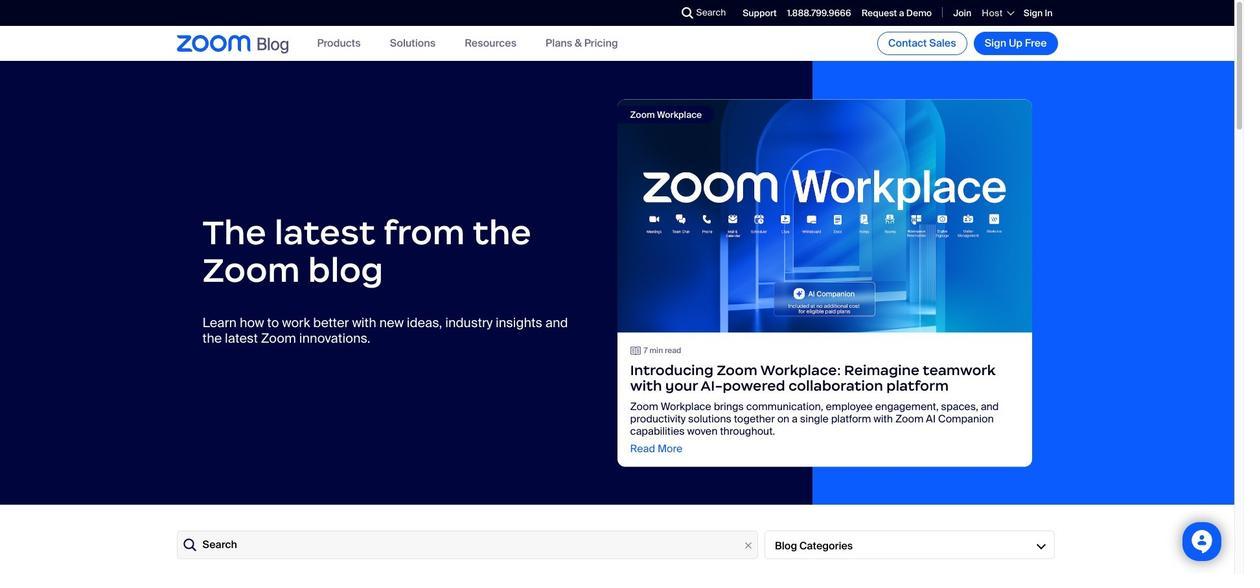 Task type: vqa. For each thing, say whether or not it's contained in the screenshot.
clear search ICON
yes



Task type: describe. For each thing, give the bounding box(es) containing it.
search image
[[682, 7, 693, 19]]

search image
[[682, 7, 693, 19]]

logo blog.svg image
[[257, 34, 288, 55]]



Task type: locate. For each thing, give the bounding box(es) containing it.
None text field
[[177, 531, 759, 559]]

introducing zoom workplace: reimagine teamwork with your ai-powered collaboration platform image
[[617, 99, 1032, 333]]

clear search image
[[742, 539, 756, 553]]

zoom logo image
[[177, 35, 251, 52]]

None search field
[[634, 3, 685, 23]]

main content
[[0, 61, 1235, 574]]



